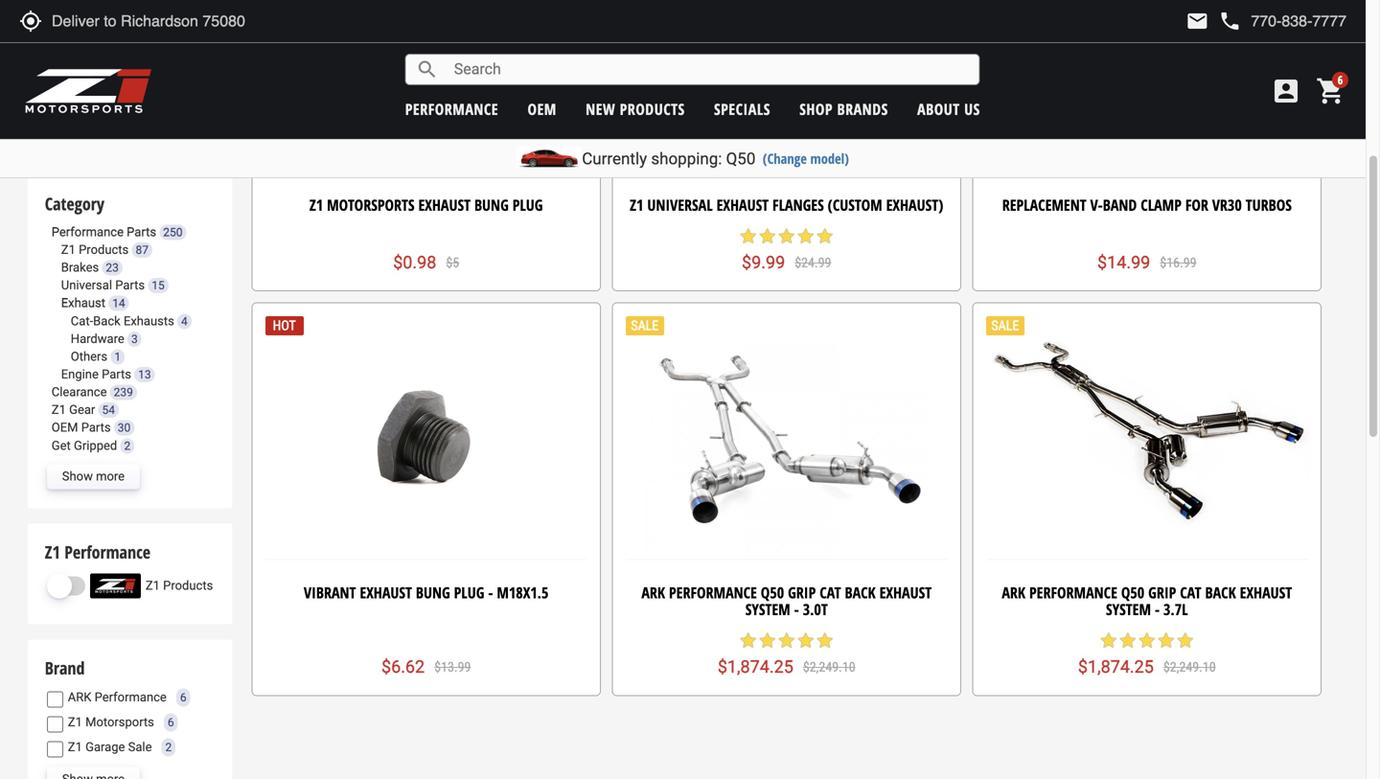 Task type: vqa. For each thing, say whether or not it's contained in the screenshot.
the right $1,874.25
yes



Task type: locate. For each thing, give the bounding box(es) containing it.
$1,874.25
[[718, 657, 794, 678], [1078, 657, 1154, 678]]

exhaust up '$5'
[[418, 194, 471, 215]]

2 system from the left
[[1106, 599, 1151, 620]]

for
[[1186, 194, 1209, 215]]

ark for ark performance
[[68, 690, 91, 705]]

0 vertical spatial 6
[[180, 691, 187, 705]]

get
[[52, 438, 71, 453]]

exhaust inside 'category performance parts 250 z1 products 87 brakes 23 universal parts 15 exhaust 14 cat-back exhausts 4 hardware 3 others 1 engine parts 13 clearance 239 z1 gear 54 oem parts 30 get gripped 2'
[[61, 296, 105, 310]]

my_location
[[19, 10, 42, 33]]

6
[[180, 691, 187, 705], [168, 716, 174, 729]]

2 inside 'category performance parts 250 z1 products 87 brakes 23 universal parts 15 exhaust 14 cat-back exhausts 4 hardware 3 others 1 engine parts 13 clearance 239 z1 gear 54 oem parts 30 get gripped 2'
[[124, 439, 131, 453]]

plug
[[513, 194, 543, 215], [454, 582, 484, 603]]

0 vertical spatial products
[[79, 243, 129, 257]]

1 horizontal spatial star star star star star $1,874.25 $2,249.10
[[1078, 631, 1216, 678]]

products
[[79, 243, 129, 257], [163, 579, 213, 593]]

0 vertical spatial 2
[[124, 439, 131, 453]]

specials link
[[714, 99, 771, 119]]

- left m18x1.5
[[488, 582, 493, 603]]

$2,249.10
[[803, 660, 856, 676], [1164, 660, 1216, 676]]

new products link
[[586, 99, 685, 119]]

about
[[918, 99, 960, 119]]

1 horizontal spatial 6
[[180, 691, 187, 705]]

star
[[739, 227, 758, 246], [758, 227, 777, 246], [777, 227, 796, 246], [796, 227, 816, 246], [816, 227, 835, 246], [739, 631, 758, 651], [758, 631, 777, 651], [777, 631, 796, 651], [796, 631, 816, 651], [816, 631, 835, 651], [1099, 631, 1119, 651], [1119, 631, 1138, 651], [1138, 631, 1157, 651], [1157, 631, 1176, 651], [1176, 631, 1195, 651]]

1 horizontal spatial universal
[[647, 194, 713, 215]]

0 horizontal spatial 2
[[124, 439, 131, 453]]

star star star star star $1,874.25 $2,249.10 down 3.0t
[[718, 631, 856, 678]]

currently shopping: q50 (change model)
[[582, 149, 849, 168]]

parts up 14
[[115, 278, 145, 293]]

about us link
[[918, 99, 980, 119]]

2 cat from the left
[[1180, 582, 1202, 603]]

new
[[586, 99, 616, 119]]

1 horizontal spatial back
[[845, 582, 876, 603]]

0 horizontal spatial q50
[[726, 149, 756, 168]]

1 star star star star star $1,874.25 $2,249.10 from the left
[[718, 631, 856, 678]]

show more
[[62, 469, 125, 484]]

motorsports
[[327, 194, 415, 215], [85, 715, 154, 730]]

2 right sale
[[165, 741, 172, 754]]

1 horizontal spatial oem
[[528, 99, 557, 119]]

$2,249.10 down 3.0t
[[803, 660, 856, 676]]

exhaust up 'cat-'
[[61, 296, 105, 310]]

1 vertical spatial bung
[[416, 582, 450, 603]]

z1 for z1 garage sale
[[68, 740, 82, 755]]

None checkbox
[[47, 58, 63, 74], [47, 88, 63, 104], [47, 717, 63, 733], [47, 58, 63, 74], [47, 88, 63, 104], [47, 717, 63, 733]]

6 for motorsports
[[168, 716, 174, 729]]

exhaust right 3.7l on the bottom of page
[[1240, 582, 1292, 603]]

z1 motorsports logo image
[[24, 67, 153, 115]]

universal down brakes
[[61, 278, 112, 293]]

1 horizontal spatial -
[[794, 599, 799, 620]]

1 vertical spatial motorsports
[[85, 715, 154, 730]]

oem up get
[[52, 421, 78, 435]]

- inside ark performance q50 grip cat back exhaust system - 3.7l
[[1155, 599, 1160, 620]]

- inside ark performance q50 grip cat back exhaust system - 3.0t
[[794, 599, 799, 620]]

0 horizontal spatial oem
[[52, 421, 78, 435]]

back for ark performance q50 grip cat back exhaust system - 3.0t
[[845, 582, 876, 603]]

-
[[488, 582, 493, 603], [794, 599, 799, 620], [1155, 599, 1160, 620]]

ark inside ark performance q50 grip cat back exhaust system - 3.0t
[[642, 582, 665, 603]]

universal
[[647, 194, 713, 215], [61, 278, 112, 293]]

nissan 370z z34 2009 2010 2011 2012 2013 2014 2015 2016 2017 2018 2019 3.7l vq37vhr vhr nismo z1 motorsports image
[[68, 81, 145, 106]]

performance
[[52, 225, 124, 239], [64, 541, 151, 564], [669, 582, 757, 603], [1030, 582, 1118, 603], [95, 690, 167, 705]]

6 right the ark performance
[[180, 691, 187, 705]]

1 $1,874.25 from the left
[[718, 657, 794, 678]]

exhaust right vibrant at the left bottom
[[360, 582, 412, 603]]

1 horizontal spatial $1,874.25
[[1078, 657, 1154, 678]]

1 vertical spatial oem
[[52, 421, 78, 435]]

z1 for z1 motorsports exhaust bung plug
[[310, 194, 323, 215]]

system inside ark performance q50 grip cat back exhaust system - 3.7l
[[1106, 599, 1151, 620]]

$0.98 $5
[[393, 253, 459, 273]]

vibrant exhaust bung plug - m18x1.5
[[304, 582, 549, 603]]

1
[[114, 350, 121, 364]]

parts
[[127, 225, 156, 239], [115, 278, 145, 293], [102, 367, 131, 382], [81, 421, 111, 435]]

parts down the 1
[[102, 367, 131, 382]]

- left 3.0t
[[794, 599, 799, 620]]

(custom
[[828, 194, 883, 215]]

2 grip from the left
[[1149, 582, 1177, 603]]

grip inside ark performance q50 grip cat back exhaust system - 3.7l
[[1149, 582, 1177, 603]]

motorsports up $0.98
[[327, 194, 415, 215]]

m18x1.5
[[497, 582, 549, 603]]

87
[[136, 244, 149, 257]]

2 horizontal spatial ark
[[1002, 582, 1026, 603]]

motorsports down the ark performance
[[85, 715, 154, 730]]

1 system from the left
[[746, 599, 791, 620]]

exhaust inside ark performance q50 grip cat back exhaust system - 3.0t
[[880, 582, 932, 603]]

flanges
[[773, 194, 824, 215]]

ark performance
[[68, 690, 167, 705]]

performance inside ark performance q50 grip cat back exhaust system - 3.7l
[[1030, 582, 1118, 603]]

ark inside ark performance q50 grip cat back exhaust system - 3.7l
[[1002, 582, 1026, 603]]

3.7l
[[1164, 599, 1188, 620]]

0 horizontal spatial motorsports
[[85, 715, 154, 730]]

replacement
[[1002, 194, 1087, 215]]

0 horizontal spatial $1,874.25
[[718, 657, 794, 678]]

2 horizontal spatial -
[[1155, 599, 1160, 620]]

1 vertical spatial products
[[163, 579, 213, 593]]

system left 3.0t
[[746, 599, 791, 620]]

$1,874.25 down ark performance q50 grip cat back exhaust system - 3.0t
[[718, 657, 794, 678]]

z1 for z1 motorsports
[[68, 715, 82, 730]]

z1 for z1 universal exhaust flanges (custom exhaust)
[[630, 194, 644, 215]]

1 horizontal spatial grip
[[1149, 582, 1177, 603]]

show
[[62, 469, 93, 484]]

ark performance q50 grip cat back exhaust system - 3.0t
[[642, 582, 932, 620]]

0 vertical spatial oem
[[528, 99, 557, 119]]

system
[[746, 599, 791, 620], [1106, 599, 1151, 620]]

z1 garage sale
[[68, 740, 152, 755]]

q50 inside ark performance q50 grip cat back exhaust system - 3.0t
[[761, 582, 784, 603]]

turbos
[[1246, 194, 1292, 215]]

z1
[[310, 194, 323, 215], [630, 194, 644, 215], [61, 243, 76, 257], [52, 403, 66, 417], [45, 541, 60, 564], [146, 579, 160, 593], [68, 715, 82, 730], [68, 740, 82, 755]]

system inside ark performance q50 grip cat back exhaust system - 3.0t
[[746, 599, 791, 620]]

1 vertical spatial 6
[[168, 716, 174, 729]]

0 horizontal spatial back
[[93, 314, 121, 328]]

2 horizontal spatial q50
[[1121, 582, 1145, 603]]

1 grip from the left
[[788, 582, 816, 603]]

1 horizontal spatial cat
[[1180, 582, 1202, 603]]

1 horizontal spatial $2,249.10
[[1164, 660, 1216, 676]]

15
[[152, 279, 165, 293]]

0 horizontal spatial universal
[[61, 278, 112, 293]]

0 horizontal spatial star star star star star $1,874.25 $2,249.10
[[718, 631, 856, 678]]

exhaust
[[418, 194, 471, 215], [717, 194, 769, 215], [61, 296, 105, 310], [360, 582, 412, 603], [880, 582, 932, 603], [1240, 582, 1292, 603]]

2 $2,249.10 from the left
[[1164, 660, 1216, 676]]

exhaust right 3.0t
[[880, 582, 932, 603]]

grip for 3.0t
[[788, 582, 816, 603]]

- left 3.7l on the bottom of page
[[1155, 599, 1160, 620]]

shopping_cart
[[1316, 76, 1347, 106]]

cat inside ark performance q50 grip cat back exhaust system - 3.0t
[[820, 582, 841, 603]]

q50 inside ark performance q50 grip cat back exhaust system - 3.7l
[[1121, 582, 1145, 603]]

6 right z1 motorsports
[[168, 716, 174, 729]]

2 star star star star star $1,874.25 $2,249.10 from the left
[[1078, 631, 1216, 678]]

back inside ark performance q50 grip cat back exhaust system - 3.7l
[[1206, 582, 1236, 603]]

motorsports for z1 motorsports
[[85, 715, 154, 730]]

brand
[[45, 657, 85, 680]]

cat for 3.7l
[[1180, 582, 1202, 603]]

oem inside 'category performance parts 250 z1 products 87 brakes 23 universal parts 15 exhaust 14 cat-back exhausts 4 hardware 3 others 1 engine parts 13 clearance 239 z1 gear 54 oem parts 30 get gripped 2'
[[52, 421, 78, 435]]

cat inside ark performance q50 grip cat back exhaust system - 3.7l
[[1180, 582, 1202, 603]]

oem link
[[528, 99, 557, 119]]

new products
[[586, 99, 685, 119]]

back inside ark performance q50 grip cat back exhaust system - 3.0t
[[845, 582, 876, 603]]

cat
[[820, 582, 841, 603], [1180, 582, 1202, 603]]

clearance
[[52, 385, 107, 399]]

1 horizontal spatial motorsports
[[327, 194, 415, 215]]

0 horizontal spatial 6
[[168, 716, 174, 729]]

370z
[[149, 86, 178, 101]]

350z
[[149, 57, 178, 71]]

account_box
[[1271, 76, 1302, 106]]

ark
[[642, 582, 665, 603], [1002, 582, 1026, 603], [68, 690, 91, 705]]

performance
[[405, 99, 499, 119]]

1 horizontal spatial ark
[[642, 582, 665, 603]]

0 vertical spatial motorsports
[[327, 194, 415, 215]]

brakes
[[61, 260, 99, 275]]

vr30
[[1213, 194, 1242, 215]]

1 $2,249.10 from the left
[[803, 660, 856, 676]]

star star star star star $1,874.25 $2,249.10 down 3.7l on the bottom of page
[[1078, 631, 1216, 678]]

1 horizontal spatial 2
[[165, 741, 172, 754]]

0 horizontal spatial system
[[746, 599, 791, 620]]

parts up 87
[[127, 225, 156, 239]]

0 horizontal spatial bung
[[416, 582, 450, 603]]

$14.99
[[1098, 253, 1151, 273]]

star star star star star $1,874.25 $2,249.10
[[718, 631, 856, 678], [1078, 631, 1216, 678]]

1 horizontal spatial system
[[1106, 599, 1151, 620]]

oem left new
[[528, 99, 557, 119]]

$1,874.25 for 3.7l
[[1078, 657, 1154, 678]]

$2,249.10 down 3.7l on the bottom of page
[[1164, 660, 1216, 676]]

0 horizontal spatial cat
[[820, 582, 841, 603]]

0 horizontal spatial products
[[79, 243, 129, 257]]

q50 left (change
[[726, 149, 756, 168]]

0 horizontal spatial grip
[[788, 582, 816, 603]]

universal inside 'category performance parts 250 z1 products 87 brakes 23 universal parts 15 exhaust 14 cat-back exhausts 4 hardware 3 others 1 engine parts 13 clearance 239 z1 gear 54 oem parts 30 get gripped 2'
[[61, 278, 112, 293]]

grip inside ark performance q50 grip cat back exhaust system - 3.0t
[[788, 582, 816, 603]]

2 down 30
[[124, 439, 131, 453]]

exhaust)
[[886, 194, 944, 215]]

0 horizontal spatial ark
[[68, 690, 91, 705]]

back
[[93, 314, 121, 328], [845, 582, 876, 603], [1206, 582, 1236, 603]]

1 vertical spatial universal
[[61, 278, 112, 293]]

q50
[[726, 149, 756, 168], [761, 582, 784, 603], [1121, 582, 1145, 603]]

$1,874.25 down ark performance q50 grip cat back exhaust system - 3.7l
[[1078, 657, 1154, 678]]

specials
[[714, 99, 771, 119]]

1 vertical spatial plug
[[454, 582, 484, 603]]

back up hardware
[[93, 314, 121, 328]]

system left 3.7l on the bottom of page
[[1106, 599, 1151, 620]]

0 vertical spatial universal
[[647, 194, 713, 215]]

grip
[[788, 582, 816, 603], [1149, 582, 1177, 603]]

performance inside ark performance q50 grip cat back exhaust system - 3.0t
[[669, 582, 757, 603]]

universal down shopping:
[[647, 194, 713, 215]]

back right 3.0t
[[845, 582, 876, 603]]

1 horizontal spatial q50
[[761, 582, 784, 603]]

2 $1,874.25 from the left
[[1078, 657, 1154, 678]]

more
[[96, 469, 125, 484]]

2
[[124, 439, 131, 453], [165, 741, 172, 754]]

2 horizontal spatial back
[[1206, 582, 1236, 603]]

q50 left 3.7l on the bottom of page
[[1121, 582, 1145, 603]]

performance inside 'category performance parts 250 z1 products 87 brakes 23 universal parts 15 exhaust 14 cat-back exhausts 4 hardware 3 others 1 engine parts 13 clearance 239 z1 gear 54 oem parts 30 get gripped 2'
[[52, 225, 124, 239]]

1 horizontal spatial plug
[[513, 194, 543, 215]]

None checkbox
[[47, 0, 63, 15], [47, 28, 63, 44], [47, 692, 63, 708], [47, 741, 63, 758], [47, 0, 63, 15], [47, 28, 63, 44], [47, 692, 63, 708], [47, 741, 63, 758]]

q50 left 3.0t
[[761, 582, 784, 603]]

vibrant
[[304, 582, 356, 603]]

1 cat from the left
[[820, 582, 841, 603]]

$2,249.10 for 3.7l
[[1164, 660, 1216, 676]]

0 horizontal spatial $2,249.10
[[803, 660, 856, 676]]

back right 3.7l on the bottom of page
[[1206, 582, 1236, 603]]

back inside 'category performance parts 250 z1 products 87 brakes 23 universal parts 15 exhaust 14 cat-back exhausts 4 hardware 3 others 1 engine parts 13 clearance 239 z1 gear 54 oem parts 30 get gripped 2'
[[93, 314, 121, 328]]

0 vertical spatial bung
[[474, 194, 509, 215]]

brands
[[837, 99, 888, 119]]



Task type: describe. For each thing, give the bounding box(es) containing it.
(change model) link
[[763, 149, 849, 168]]

products inside 'category performance parts 250 z1 products 87 brakes 23 universal parts 15 exhaust 14 cat-back exhausts 4 hardware 3 others 1 engine parts 13 clearance 239 z1 gear 54 oem parts 30 get gripped 2'
[[79, 243, 129, 257]]

products
[[620, 99, 685, 119]]

$13.99
[[434, 660, 471, 676]]

star star star star star $1,874.25 $2,249.10 for 3.0t
[[718, 631, 856, 678]]

phone link
[[1219, 10, 1347, 33]]

star star star star star $1,874.25 $2,249.10 for 3.7l
[[1078, 631, 1216, 678]]

grip for 3.7l
[[1149, 582, 1177, 603]]

category performance parts 250 z1 products 87 brakes 23 universal parts 15 exhaust 14 cat-back exhausts 4 hardware 3 others 1 engine parts 13 clearance 239 z1 gear 54 oem parts 30 get gripped 2
[[45, 192, 188, 453]]

$6.62
[[382, 657, 425, 678]]

mail
[[1186, 10, 1209, 33]]

239
[[114, 386, 133, 399]]

shop brands link
[[800, 99, 888, 119]]

$24.99
[[795, 255, 832, 271]]

6 for performance
[[180, 691, 187, 705]]

band
[[1103, 194, 1137, 215]]

z1 products
[[146, 579, 213, 593]]

4
[[181, 315, 188, 328]]

star star star star star $9.99 $24.99
[[739, 227, 835, 273]]

motorsports for z1 motorsports exhaust bung plug
[[327, 194, 415, 215]]

q50 for ark performance q50 grip cat back exhaust system - 3.0t
[[761, 582, 784, 603]]

parts up gripped
[[81, 421, 111, 435]]

cat-
[[71, 314, 93, 328]]

replacement v-band clamp for vr30 turbos
[[1002, 194, 1292, 215]]

sale
[[128, 740, 152, 755]]

1 horizontal spatial bung
[[474, 194, 509, 215]]

54
[[102, 404, 115, 417]]

$16.99
[[1160, 255, 1197, 271]]

250
[[163, 226, 183, 239]]

1 vertical spatial 2
[[165, 741, 172, 754]]

z1 for z1 products
[[146, 579, 160, 593]]

others
[[71, 349, 107, 364]]

z1 universal exhaust flanges (custom exhaust)
[[630, 194, 944, 215]]

shopping:
[[651, 149, 722, 168]]

ark performance q50 grip cat back exhaust system - 3.7l
[[1002, 582, 1292, 620]]

account_box link
[[1266, 76, 1307, 106]]

phone
[[1219, 10, 1242, 33]]

currently
[[582, 149, 647, 168]]

performance for ark performance q50 grip cat back exhaust system - 3.0t
[[669, 582, 757, 603]]

3.0t
[[803, 599, 828, 620]]

nissan 350z z33 2003 2004 2005 2006 2007 2008 2009 vq35de 3.5l revup rev up vq35hr nismo z1 motorsports image
[[68, 52, 145, 77]]

$2,249.10 for 3.0t
[[803, 660, 856, 676]]

performance for z1 performance
[[64, 541, 151, 564]]

30
[[118, 422, 131, 435]]

mail link
[[1186, 10, 1209, 33]]

z1 performance
[[45, 541, 151, 564]]

27
[[185, 28, 198, 41]]

3
[[131, 333, 138, 346]]

14
[[112, 297, 125, 310]]

0 horizontal spatial -
[[488, 582, 493, 603]]

garage
[[85, 740, 125, 755]]

0 vertical spatial plug
[[513, 194, 543, 215]]

back for ark performance q50 grip cat back exhaust system - 3.7l
[[1206, 582, 1236, 603]]

infiniti g37 coupe sedan convertible v36 cv36 hv36 skyline 2008 2009 2010 2011 2012 2013 3.7l vq37vhr z1 motorsports image
[[68, 22, 145, 47]]

1 horizontal spatial products
[[163, 579, 213, 593]]

13
[[138, 368, 151, 382]]

performance link
[[405, 99, 499, 119]]

(change
[[763, 149, 807, 168]]

- for ark performance q50 grip cat back exhaust system - 3.0t
[[794, 599, 799, 620]]

Search search field
[[439, 55, 979, 84]]

ark for ark performance q50 grip cat back exhaust system - 3.7l
[[1002, 582, 1026, 603]]

exhaust inside ark performance q50 grip cat back exhaust system - 3.7l
[[1240, 582, 1292, 603]]

shop
[[800, 99, 833, 119]]

infiniti g35 coupe sedan v35 v36 skyline 2003 2004 2005 2006 2007 2008 3.5l vq35de revup rev up vq35hr z1 motorsports image
[[68, 0, 145, 17]]

mail phone
[[1186, 10, 1242, 33]]

gripped
[[74, 438, 117, 453]]

z1 motorsports exhaust bung plug
[[310, 194, 543, 215]]

$0.98
[[393, 253, 437, 273]]

about us
[[918, 99, 980, 119]]

$1,874.25 for 3.0t
[[718, 657, 794, 678]]

z1 motorsports
[[68, 715, 154, 730]]

q50 for ark performance q50 grip cat back exhaust system - 3.7l
[[1121, 582, 1145, 603]]

- for ark performance q50 grip cat back exhaust system - 3.7l
[[1155, 599, 1160, 620]]

clamp
[[1141, 194, 1182, 215]]

$6.62 $13.99
[[382, 657, 471, 678]]

show more button
[[47, 464, 140, 489]]

shopping_cart link
[[1311, 76, 1347, 106]]

0 horizontal spatial plug
[[454, 582, 484, 603]]

category
[[45, 192, 104, 216]]

hardware
[[71, 332, 124, 346]]

$14.99 $16.99
[[1098, 253, 1197, 273]]

$9.99
[[742, 253, 785, 273]]

z1 for z1 performance
[[45, 541, 60, 564]]

engine
[[61, 367, 99, 382]]

performance for ark performance q50 grip cat back exhaust system - 3.7l
[[1030, 582, 1118, 603]]

gear
[[69, 403, 95, 417]]

performance for category performance parts 250 z1 products 87 brakes 23 universal parts 15 exhaust 14 cat-back exhausts 4 hardware 3 others 1 engine parts 13 clearance 239 z1 gear 54 oem parts 30 get gripped 2
[[52, 225, 124, 239]]

search
[[416, 58, 439, 81]]

exhaust down currently shopping: q50 (change model)
[[717, 194, 769, 215]]

us
[[965, 99, 980, 119]]

performance for ark performance
[[95, 690, 167, 705]]

g37
[[149, 27, 172, 41]]

model)
[[811, 149, 849, 168]]

shop brands
[[800, 99, 888, 119]]

system for 3.0t
[[746, 599, 791, 620]]

ark for ark performance q50 grip cat back exhaust system - 3.0t
[[642, 582, 665, 603]]

system for 3.7l
[[1106, 599, 1151, 620]]

$5
[[446, 255, 459, 271]]

23
[[106, 261, 119, 275]]

v-
[[1091, 194, 1103, 215]]

exhausts
[[124, 314, 174, 328]]

q50 for currently shopping: q50 (change model)
[[726, 149, 756, 168]]

cat for 3.0t
[[820, 582, 841, 603]]



